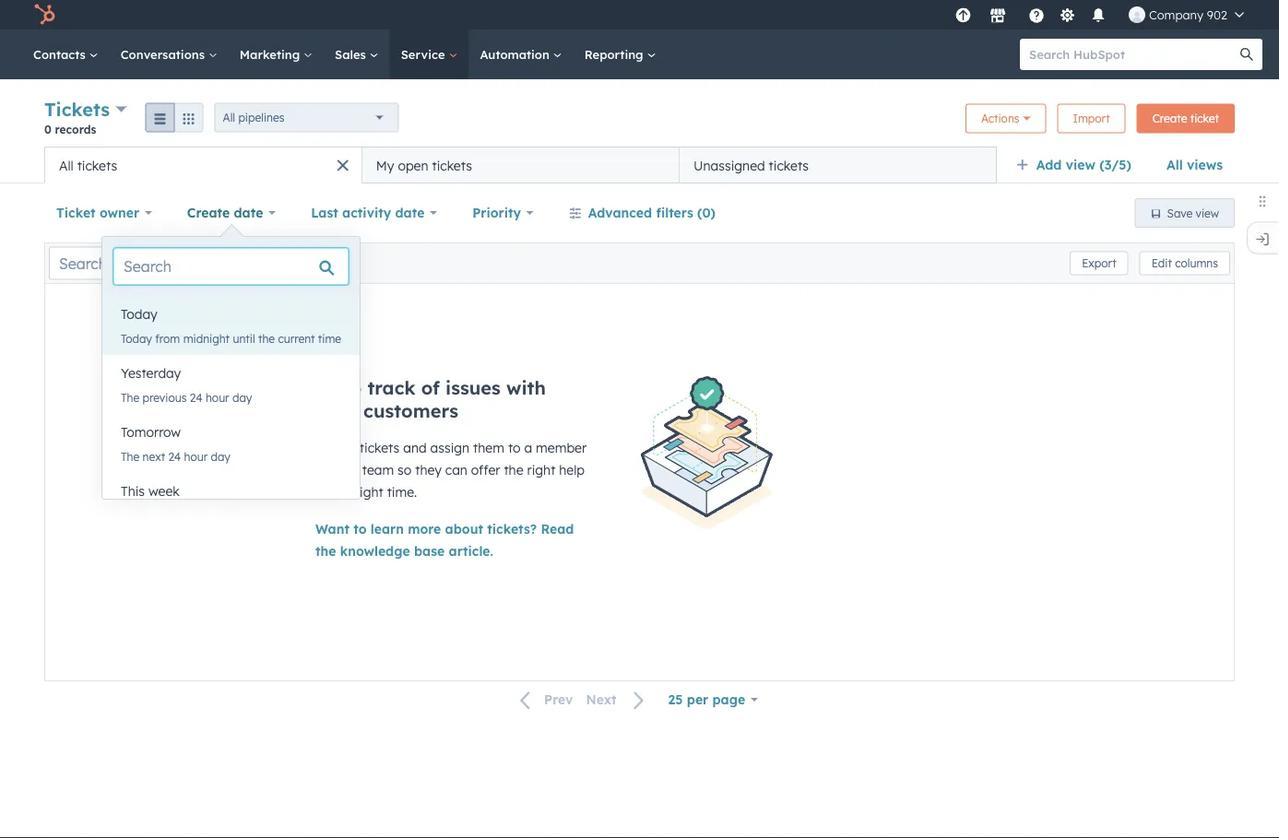 Task type: describe. For each thing, give the bounding box(es) containing it.
Search ID, name, or description search field
[[49, 247, 267, 280]]

help
[[559, 462, 585, 478]]

the inside want to learn more about tickets? read the knowledge base article.
[[316, 544, 336, 560]]

upgrade image
[[955, 8, 972, 24]]

marketing
[[240, 47, 304, 62]]

contacts
[[33, 47, 89, 62]]

view for save
[[1196, 206, 1220, 220]]

customers
[[364, 400, 459, 423]]

last
[[311, 205, 339, 221]]

article.
[[449, 544, 494, 560]]

1 vertical spatial right
[[355, 484, 384, 501]]

day for yesterday
[[233, 391, 252, 405]]

2 today from the top
[[121, 332, 152, 346]]

page
[[713, 692, 746, 708]]

(0)
[[698, 205, 716, 221]]

service
[[401, 47, 449, 62]]

yesterday
[[121, 365, 181, 382]]

pipelines
[[238, 111, 285, 125]]

0
[[44, 122, 52, 136]]

this
[[121, 484, 145, 500]]

reporting link
[[574, 30, 668, 79]]

advanced filters (0)
[[589, 205, 716, 221]]

tomorrow button
[[102, 414, 360, 451]]

week
[[149, 484, 180, 500]]

with
[[507, 377, 546, 400]]

contacts link
[[22, 30, 110, 79]]

add view (3/5)
[[1037, 157, 1132, 173]]

more
[[408, 521, 441, 538]]

member
[[536, 440, 587, 456]]

(3/5)
[[1100, 157, 1132, 173]]

ticket owner
[[56, 205, 139, 221]]

keep
[[316, 377, 362, 400]]

create ticket
[[1153, 112, 1220, 126]]

views
[[1188, 157, 1224, 173]]

export button
[[1071, 251, 1129, 275]]

learn
[[371, 521, 404, 538]]

help button
[[1021, 0, 1053, 30]]

add
[[1037, 157, 1063, 173]]

hour for tomorrow
[[184, 450, 208, 464]]

sales link
[[324, 30, 390, 79]]

next
[[143, 450, 165, 464]]

open
[[398, 157, 429, 173]]

tickets right open
[[432, 157, 472, 173]]

all pipelines button
[[215, 103, 399, 132]]

tickets button
[[44, 96, 127, 123]]

import
[[1074, 112, 1111, 126]]

create date button
[[175, 195, 288, 232]]

unassigned
[[694, 157, 766, 173]]

tomorrow the next 24 hour day
[[121, 424, 231, 464]]

25
[[669, 692, 683, 708]]

all tickets button
[[44, 147, 362, 184]]

ticket
[[56, 205, 96, 221]]

upgrade link
[[952, 5, 975, 24]]

reporting
[[585, 47, 647, 62]]

25 per page button
[[657, 682, 771, 719]]

tickets for create tickets and assign them to a member of your team so they can offer the right help at the right time.
[[360, 440, 400, 456]]

tickets banner
[[44, 96, 1236, 147]]

team
[[362, 462, 394, 478]]

ticket owner button
[[44, 195, 164, 232]]

your inside keep track of issues with your customers
[[316, 400, 358, 423]]

24 for yesterday
[[190, 391, 203, 405]]

create tickets and assign them to a member of your team so they can offer the right help at the right time.
[[316, 440, 587, 501]]

actions button
[[966, 104, 1047, 133]]

can
[[446, 462, 468, 478]]

sales
[[335, 47, 370, 62]]

want
[[316, 521, 350, 538]]

at
[[316, 484, 328, 501]]

issues
[[446, 377, 501, 400]]

they
[[415, 462, 442, 478]]

of inside create tickets and assign them to a member of your team so they can offer the right help at the right time.
[[316, 462, 328, 478]]

create for create ticket
[[1153, 112, 1188, 126]]

settings link
[[1057, 5, 1080, 24]]

today today from midnight until the current time
[[121, 306, 342, 346]]

automation link
[[469, 30, 574, 79]]

activity
[[342, 205, 392, 221]]

1 today from the top
[[121, 306, 157, 323]]

until
[[233, 332, 255, 346]]

want to learn more about tickets? read the knowledge base article.
[[316, 521, 574, 560]]



Task type: vqa. For each thing, say whether or not it's contained in the screenshot.


Task type: locate. For each thing, give the bounding box(es) containing it.
0 vertical spatial your
[[316, 400, 358, 423]]

1 vertical spatial of
[[316, 462, 328, 478]]

the right until
[[258, 332, 275, 346]]

all for all tickets
[[59, 157, 74, 173]]

view right save
[[1196, 206, 1220, 220]]

1 vertical spatial today
[[121, 332, 152, 346]]

right down the a
[[527, 462, 556, 478]]

them
[[473, 440, 505, 456]]

all views link
[[1155, 147, 1236, 184]]

priority button
[[461, 195, 546, 232]]

of
[[422, 377, 440, 400], [316, 462, 328, 478]]

tickets
[[44, 98, 110, 121]]

25 per page
[[669, 692, 746, 708]]

create left ticket
[[1153, 112, 1188, 126]]

right down team
[[355, 484, 384, 501]]

today
[[121, 306, 157, 323], [121, 332, 152, 346]]

of inside keep track of issues with your customers
[[422, 377, 440, 400]]

hour inside tomorrow the next 24 hour day
[[184, 450, 208, 464]]

knowledge
[[340, 544, 410, 560]]

0 vertical spatial 24
[[190, 391, 203, 405]]

1 horizontal spatial right
[[527, 462, 556, 478]]

create inside create ticket button
[[1153, 112, 1188, 126]]

today button
[[102, 296, 360, 333]]

view for add
[[1067, 157, 1096, 173]]

24 inside yesterday the previous 24 hour day
[[190, 391, 203, 405]]

0 horizontal spatial create
[[187, 205, 230, 221]]

advanced filters (0) button
[[557, 195, 728, 232]]

1 vertical spatial view
[[1196, 206, 1220, 220]]

24 right 'next' in the bottom of the page
[[168, 450, 181, 464]]

your inside create tickets and assign them to a member of your team so they can offer the right help at the right time.
[[332, 462, 359, 478]]

1 vertical spatial to
[[354, 521, 367, 538]]

0 vertical spatial create
[[1153, 112, 1188, 126]]

from
[[155, 332, 180, 346]]

24 right previous
[[190, 391, 203, 405]]

902
[[1208, 7, 1228, 22]]

0 horizontal spatial date
[[234, 205, 263, 221]]

hour up tomorrow button
[[206, 391, 229, 405]]

0 horizontal spatial 24
[[168, 450, 181, 464]]

date inside "last activity date" popup button
[[395, 205, 425, 221]]

last activity date
[[311, 205, 425, 221]]

company 902 menu
[[950, 0, 1258, 30]]

all down 0 records
[[59, 157, 74, 173]]

view inside button
[[1196, 206, 1220, 220]]

unassigned tickets button
[[680, 147, 997, 184]]

create for create date
[[187, 205, 230, 221]]

prev
[[544, 692, 573, 708]]

2 horizontal spatial create
[[1153, 112, 1188, 126]]

all for all views
[[1167, 157, 1184, 173]]

save
[[1168, 206, 1193, 220]]

tickets down records
[[77, 157, 117, 173]]

1 horizontal spatial day
[[233, 391, 252, 405]]

the inside yesterday the previous 24 hour day
[[121, 391, 140, 405]]

the for yesterday
[[121, 391, 140, 405]]

1 vertical spatial the
[[121, 450, 140, 464]]

tickets inside create tickets and assign them to a member of your team so they can offer the right help at the right time.
[[360, 440, 400, 456]]

marketplaces button
[[979, 0, 1018, 30]]

your
[[316, 400, 358, 423], [332, 462, 359, 478]]

edit columns
[[1152, 257, 1219, 270]]

the
[[258, 332, 275, 346], [504, 462, 524, 478], [332, 484, 352, 501], [316, 544, 336, 560]]

the inside tomorrow the next 24 hour day
[[121, 450, 140, 464]]

1 vertical spatial your
[[332, 462, 359, 478]]

day inside yesterday the previous 24 hour day
[[233, 391, 252, 405]]

1 date from the left
[[234, 205, 263, 221]]

date right activity
[[395, 205, 425, 221]]

settings image
[[1060, 8, 1076, 24]]

0 horizontal spatial all
[[59, 157, 74, 173]]

assign
[[431, 440, 470, 456]]

time.
[[387, 484, 417, 501]]

0 vertical spatial hour
[[206, 391, 229, 405]]

filters
[[656, 205, 694, 221]]

notifications image
[[1091, 8, 1107, 25]]

the inside today today from midnight until the current time
[[258, 332, 275, 346]]

records
[[55, 122, 96, 136]]

to inside create tickets and assign them to a member of your team so they can offer the right help at the right time.
[[508, 440, 521, 456]]

pagination navigation
[[509, 688, 657, 713]]

create
[[1153, 112, 1188, 126], [187, 205, 230, 221], [316, 440, 356, 456]]

date
[[234, 205, 263, 221], [395, 205, 425, 221]]

hour for yesterday
[[206, 391, 229, 405]]

next
[[586, 692, 617, 708]]

0 vertical spatial day
[[233, 391, 252, 405]]

hour right 'next' in the bottom of the page
[[184, 450, 208, 464]]

0 vertical spatial right
[[527, 462, 556, 478]]

time
[[318, 332, 342, 346]]

2 date from the left
[[395, 205, 425, 221]]

date inside create date dropdown button
[[234, 205, 263, 221]]

current
[[278, 332, 315, 346]]

1 vertical spatial day
[[211, 450, 231, 464]]

create down all tickets button
[[187, 205, 230, 221]]

tickets for all tickets
[[77, 157, 117, 173]]

your left track in the left top of the page
[[316, 400, 358, 423]]

next button
[[580, 689, 657, 713]]

right
[[527, 462, 556, 478], [355, 484, 384, 501]]

marketplaces image
[[990, 8, 1007, 25]]

marketing link
[[229, 30, 324, 79]]

day inside tomorrow the next 24 hour day
[[211, 450, 231, 464]]

1 horizontal spatial view
[[1196, 206, 1220, 220]]

view inside popup button
[[1067, 157, 1096, 173]]

the down want
[[316, 544, 336, 560]]

0 horizontal spatial view
[[1067, 157, 1096, 173]]

import button
[[1058, 104, 1127, 133]]

day for tomorrow
[[211, 450, 231, 464]]

list box
[[102, 296, 360, 532]]

2 vertical spatial create
[[316, 440, 356, 456]]

the for tomorrow
[[121, 450, 140, 464]]

0 vertical spatial of
[[422, 377, 440, 400]]

create ticket button
[[1138, 104, 1236, 133]]

date up search search box
[[234, 205, 263, 221]]

actions
[[982, 112, 1020, 126]]

1 vertical spatial create
[[187, 205, 230, 221]]

0 vertical spatial today
[[121, 306, 157, 323]]

0 vertical spatial to
[[508, 440, 521, 456]]

notifications button
[[1083, 0, 1115, 30]]

mateo roberts image
[[1129, 6, 1146, 23]]

track
[[368, 377, 416, 400]]

all inside button
[[59, 157, 74, 173]]

create for create tickets and assign them to a member of your team so they can offer the right help at the right time.
[[316, 440, 356, 456]]

search image
[[1241, 48, 1254, 61]]

your left team
[[332, 462, 359, 478]]

hour inside yesterday the previous 24 hour day
[[206, 391, 229, 405]]

Search search field
[[114, 248, 349, 285]]

2 the from the top
[[121, 450, 140, 464]]

tickets
[[77, 157, 117, 173], [432, 157, 472, 173], [769, 157, 809, 173], [360, 440, 400, 456]]

tickets for unassigned tickets
[[769, 157, 809, 173]]

0 vertical spatial view
[[1067, 157, 1096, 173]]

and
[[403, 440, 427, 456]]

the right at
[[332, 484, 352, 501]]

list box containing today
[[102, 296, 360, 532]]

yesterday the previous 24 hour day
[[121, 365, 252, 405]]

advanced
[[589, 205, 653, 221]]

the right the offer
[[504, 462, 524, 478]]

all inside popup button
[[223, 111, 235, 125]]

0 vertical spatial the
[[121, 391, 140, 405]]

24 inside tomorrow the next 24 hour day
[[168, 450, 181, 464]]

today left from
[[121, 332, 152, 346]]

all pipelines
[[223, 111, 285, 125]]

my open tickets
[[376, 157, 472, 173]]

help image
[[1029, 8, 1045, 25]]

1 the from the top
[[121, 391, 140, 405]]

tickets up team
[[360, 440, 400, 456]]

24 for tomorrow
[[168, 450, 181, 464]]

this week button
[[102, 473, 360, 510]]

last activity date button
[[299, 195, 450, 232]]

service link
[[390, 30, 469, 79]]

create inside create date dropdown button
[[187, 205, 230, 221]]

priority
[[473, 205, 521, 221]]

day up this week button
[[211, 450, 231, 464]]

hubspot image
[[33, 4, 55, 26]]

today up from
[[121, 306, 157, 323]]

search button
[[1232, 39, 1263, 70]]

my open tickets button
[[362, 147, 680, 184]]

group
[[145, 103, 204, 132]]

day
[[233, 391, 252, 405], [211, 450, 231, 464]]

a
[[525, 440, 533, 456]]

export
[[1083, 257, 1117, 270]]

the left 'next' in the bottom of the page
[[121, 450, 140, 464]]

1 vertical spatial hour
[[184, 450, 208, 464]]

the down yesterday at the left top
[[121, 391, 140, 405]]

tickets right unassigned
[[769, 157, 809, 173]]

1 horizontal spatial date
[[395, 205, 425, 221]]

1 horizontal spatial of
[[422, 377, 440, 400]]

want to learn more about tickets? read the knowledge base article. link
[[316, 521, 574, 560]]

all for all pipelines
[[223, 111, 235, 125]]

tomorrow
[[121, 424, 181, 441]]

this week
[[121, 484, 180, 500]]

about
[[445, 521, 484, 538]]

0 horizontal spatial of
[[316, 462, 328, 478]]

to inside want to learn more about tickets? read the knowledge base article.
[[354, 521, 367, 538]]

1 vertical spatial 24
[[168, 450, 181, 464]]

1 horizontal spatial create
[[316, 440, 356, 456]]

of up at
[[316, 462, 328, 478]]

0 records
[[44, 122, 96, 136]]

create inside create tickets and assign them to a member of your team so they can offer the right help at the right time.
[[316, 440, 356, 456]]

0 horizontal spatial right
[[355, 484, 384, 501]]

my
[[376, 157, 394, 173]]

Search HubSpot search field
[[1021, 39, 1247, 70]]

conversations
[[121, 47, 208, 62]]

per
[[687, 692, 709, 708]]

unassigned tickets
[[694, 157, 809, 173]]

hour
[[206, 391, 229, 405], [184, 450, 208, 464]]

1 horizontal spatial to
[[508, 440, 521, 456]]

create up at
[[316, 440, 356, 456]]

save view button
[[1136, 198, 1236, 228]]

all left the views
[[1167, 157, 1184, 173]]

2 horizontal spatial all
[[1167, 157, 1184, 173]]

all left pipelines
[[223, 111, 235, 125]]

save view
[[1168, 206, 1220, 220]]

0 horizontal spatial day
[[211, 450, 231, 464]]

yesterday button
[[102, 355, 360, 392]]

to left the a
[[508, 440, 521, 456]]

all tickets
[[59, 157, 117, 173]]

0 horizontal spatial to
[[354, 521, 367, 538]]

company
[[1150, 7, 1204, 22]]

of right track in the left top of the page
[[422, 377, 440, 400]]

group inside tickets 'banner'
[[145, 103, 204, 132]]

columns
[[1176, 257, 1219, 270]]

view right 'add'
[[1067, 157, 1096, 173]]

company 902
[[1150, 7, 1228, 22]]

1 horizontal spatial all
[[223, 111, 235, 125]]

1 horizontal spatial 24
[[190, 391, 203, 405]]

all
[[223, 111, 235, 125], [1167, 157, 1184, 173], [59, 157, 74, 173]]

base
[[414, 544, 445, 560]]

offer
[[471, 462, 501, 478]]

to up knowledge
[[354, 521, 367, 538]]

day up tomorrow button
[[233, 391, 252, 405]]

midnight
[[183, 332, 230, 346]]



